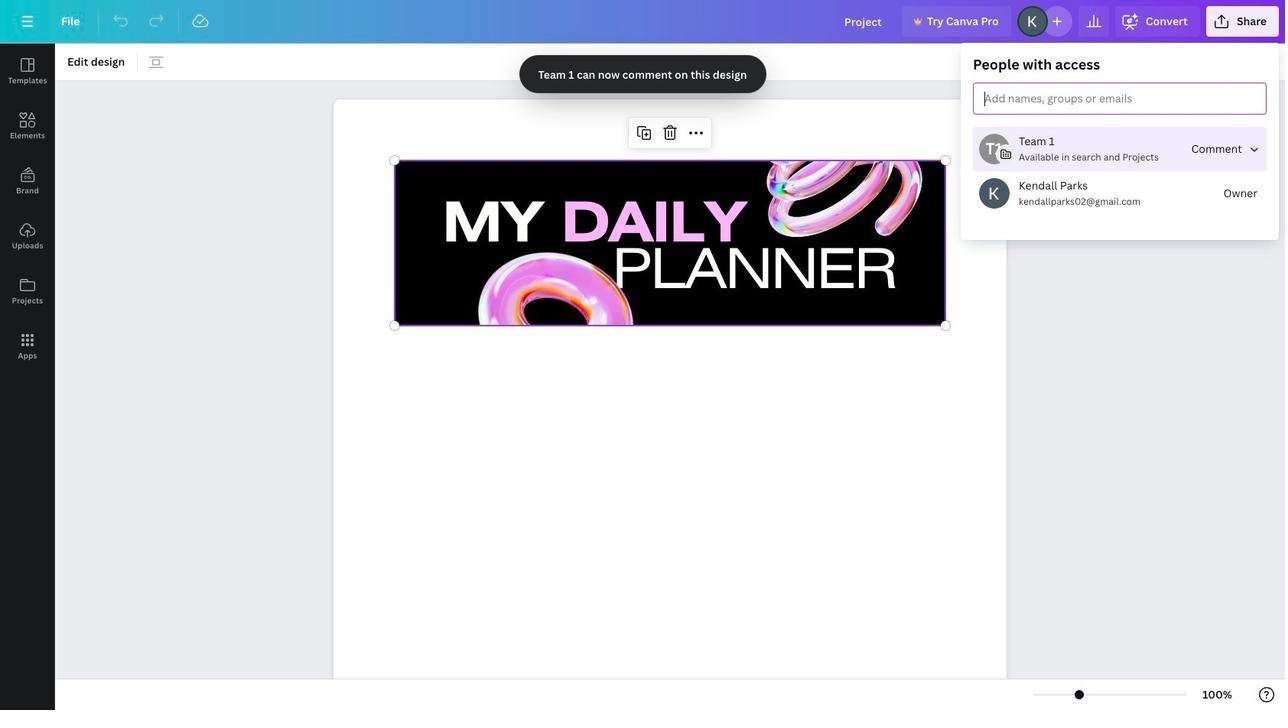 Task type: describe. For each thing, give the bounding box(es) containing it.
Zoom button
[[1193, 683, 1243, 708]]

side panel tab list
[[0, 44, 55, 374]]

main menu bar
[[0, 0, 1286, 44]]

Add names, groups or emails text field
[[979, 88, 1133, 110]]

team 1 image
[[980, 134, 1010, 165]]



Task type: locate. For each thing, give the bounding box(es) containing it.
team 1 element
[[980, 134, 1010, 165]]

Can comment button
[[1186, 134, 1267, 165]]

Design title text field
[[833, 6, 896, 37]]

None text field
[[334, 91, 1007, 711]]

group
[[973, 55, 1267, 228]]



Task type: vqa. For each thing, say whether or not it's contained in the screenshot.
Team 1 element
yes



